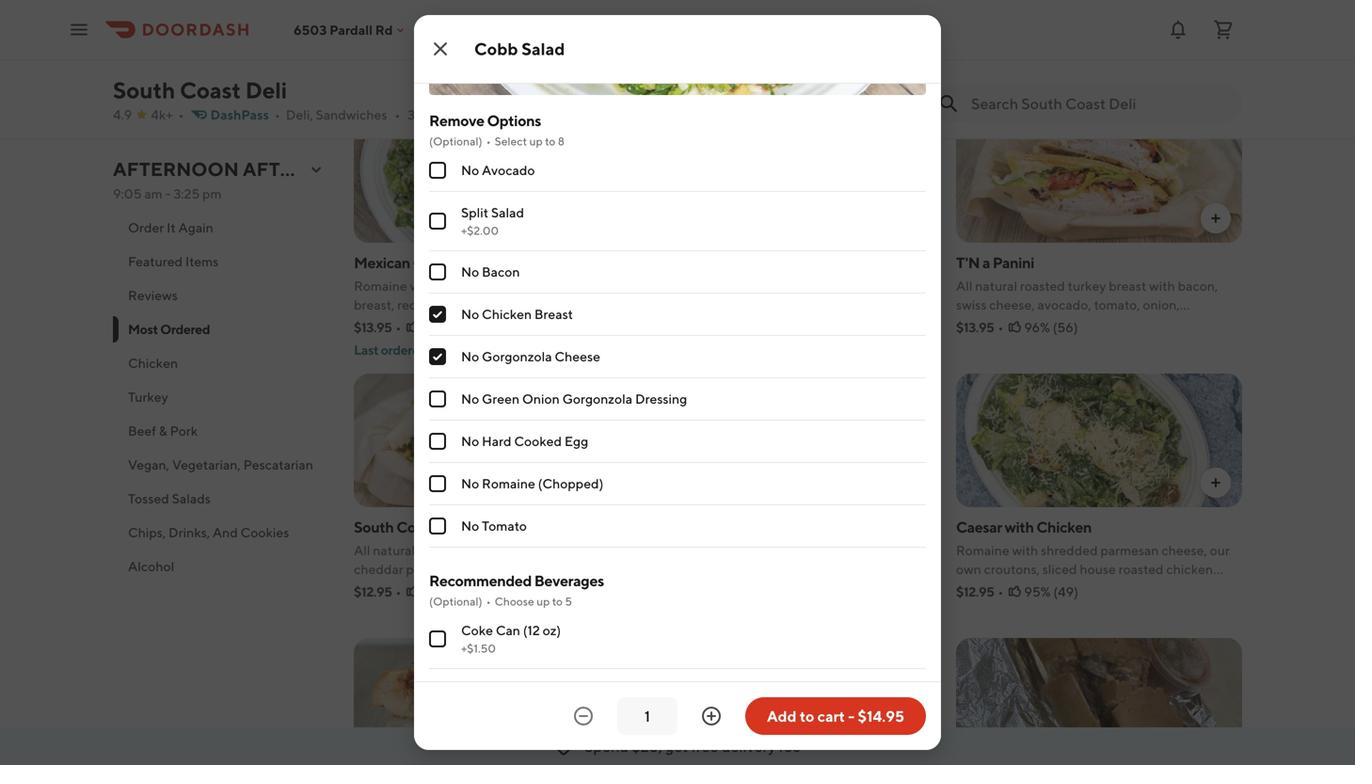 Task type: locate. For each thing, give the bounding box(es) containing it.
1 horizontal spatial of
[[1096, 335, 1108, 350]]

house inside sliced house roasted chicken breast, applewood smoked ham, and bacon with jack cheese, our own chipotle mayo, lettuce, tomato, and red onion.
[[695, 14, 731, 29]]

order it again
[[128, 220, 214, 235]]

2 horizontal spatial romaine
[[957, 543, 1010, 558]]

most
[[128, 322, 158, 337]]

tomato,
[[354, 51, 400, 67], [822, 51, 868, 67], [1095, 297, 1141, 313], [742, 562, 788, 577]]

0 horizontal spatial sliced
[[439, 278, 474, 294]]

1 vertical spatial gorgonzola
[[655, 599, 723, 615]]

grilled inside t'n a panini all natural roasted turkey breast with bacon, swiss cheese, avocado, tomato, onion, pepperoncini, mayo, and mustard grilled and pressed on your choice of sourdough or wheat.
[[1158, 316, 1195, 331]]

south coast turkey all natural roasted turkey breast with melted cheddar provolone, our own basil mayo, red onion, red bell pepper, and lettuce.
[[354, 518, 618, 596]]

no left green
[[461, 391, 479, 407]]

can
[[496, 623, 521, 638], [524, 682, 549, 698]]

can down coke can (12 oz) +$1.50
[[524, 682, 549, 698]]

0 vertical spatial (optional)
[[429, 135, 483, 148]]

1 horizontal spatial pressed
[[957, 335, 1003, 350]]

tomato, down the mozzarella
[[354, 51, 400, 67]]

0 vertical spatial all
[[957, 278, 973, 294]]

4 no from the top
[[461, 349, 479, 364]]

mayo, right pepperoncini,
[[1042, 316, 1078, 331]]

and right egg,
[[812, 580, 835, 596]]

sliced inside mexican chicken caesar romaine with sliced house roasted chicken breast, red onion, red bell pepper, jack cheese, blue corn tortilla chips, and our creamy cilantro dressing.
[[439, 278, 474, 294]]

roasted down panini
[[1021, 278, 1066, 294]]

breast, up blue
[[354, 297, 395, 313]]

ordered up 3 at the left of the page
[[381, 78, 427, 93]]

red
[[896, 51, 916, 67], [398, 297, 418, 313], [460, 297, 480, 313], [592, 562, 612, 577], [394, 580, 414, 596]]

1 horizontal spatial sliced
[[1043, 562, 1078, 577]]

4k+
[[151, 107, 173, 122]]

own inside the caesar with chicken romaine with shredded parmesan cheese, our own croutons, sliced house roasted chicken breast, and max and sam's garlic dressing.
[[957, 562, 982, 577]]

no for no bacon
[[461, 264, 479, 280]]

green
[[482, 391, 520, 407]]

dressing. down cooked
[[725, 599, 778, 615]]

1 vertical spatial sliced
[[1043, 562, 1078, 577]]

oz) down lettuce. at the bottom of the page
[[543, 623, 561, 638]]

on down pesto,
[[579, 51, 594, 67]]

sliced for sliced house roasted chicken breast, applewood smoked ham, and bacon with jack cheese, our own chipotle mayo, lettuce, tomato, and red onion.
[[655, 14, 692, 29]]

and down applewood
[[871, 51, 894, 67]]

south coast deli
[[113, 77, 287, 104]]

mayo,
[[735, 51, 771, 67], [1042, 316, 1078, 331], [553, 562, 589, 577]]

cheese, up cilantro
[[582, 297, 628, 313]]

to
[[545, 135, 556, 148], [552, 595, 563, 608], [800, 708, 815, 725]]

$13.95 for t'n a panini
[[957, 320, 995, 335]]

turkey for south coast turkey
[[466, 543, 504, 558]]

• down cheddar on the left of the page
[[396, 584, 402, 600]]

coke can (12 oz) +$1.50
[[461, 623, 561, 655]]

pressed inside sliced house roasted chicken breast with fresh mozzarella cheese, house made basil pesto, tomato, and mayo grilled and pressed on your choice of sourdough or wheat.
[[529, 51, 576, 67]]

add item to cart image for t'n a panini image
[[1209, 211, 1224, 226]]

96% (56) for $14.95 •
[[724, 320, 778, 335]]

sourdough inside sliced house roasted chicken breast with fresh mozzarella cheese, house made basil pesto, tomato, and mayo grilled and pressed on your choice of sourdough or wheat.
[[411, 70, 476, 86]]

wheat. inside sliced house roasted chicken breast with fresh mozzarella cheese, house made basil pesto, tomato, and mayo grilled and pressed on your choice of sourdough or wheat.
[[493, 70, 533, 86]]

cheese, inside t'n a panini all natural roasted turkey breast with bacon, swiss cheese, avocado, tomato, onion, pepperoncini, mayo, and mustard grilled and pressed on your choice of sourdough or wheat.
[[990, 297, 1035, 313]]

1 horizontal spatial (56)
[[1053, 320, 1079, 335]]

0 horizontal spatial 96% (56)
[[724, 320, 778, 335]]

2 vertical spatial dressing.
[[725, 599, 778, 615]]

8
[[558, 135, 565, 148]]

avocado, up egg,
[[791, 562, 845, 577]]

1 vertical spatial pepper,
[[441, 580, 487, 596]]

lettuce,
[[774, 51, 820, 67]]

1 horizontal spatial mayo,
[[735, 51, 771, 67]]

turkey inside south coast turkey all natural roasted turkey breast with melted cheddar provolone, our own basil mayo, red onion, red bell pepper, and lettuce.
[[438, 518, 483, 536]]

1 horizontal spatial choice
[[1053, 335, 1093, 350]]

• inside remove options (optional) • select up to 8
[[486, 135, 491, 148]]

1 horizontal spatial natural
[[976, 278, 1018, 294]]

2 last from the top
[[354, 342, 379, 358]]

-
[[165, 186, 171, 201], [849, 708, 855, 725]]

$14.95 inside button
[[858, 708, 905, 725]]

0 vertical spatial up
[[530, 135, 543, 148]]

salad right split
[[491, 205, 525, 220]]

mayo, inside sliced house roasted chicken breast, applewood smoked ham, and bacon with jack cheese, our own chipotle mayo, lettuce, tomato, and red onion.
[[735, 51, 771, 67]]

with inside sliced house roasted chicken breast with fresh mozzarella cheese, house made basil pesto, tomato, and mayo grilled and pressed on your choice of sourdough or wheat.
[[570, 14, 596, 29]]

(56) for $14.95 •
[[753, 320, 778, 335]]

breast down tomato on the bottom left
[[507, 543, 545, 558]]

all inside t'n a panini all natural roasted turkey breast with bacon, swiss cheese, avocado, tomato, onion, pepperoncini, mayo, and mustard grilled and pressed on your choice of sourdough or wheat.
[[957, 278, 973, 294]]

up
[[530, 135, 543, 148], [537, 595, 550, 608]]

sliced inside sliced house roasted chicken breast with fresh mozzarella cheese, house made basil pesto, tomato, and mayo grilled and pressed on your choice of sourdough or wheat.
[[354, 14, 391, 29]]

1 vertical spatial last
[[354, 342, 379, 358]]

95%
[[422, 320, 449, 335], [1025, 584, 1051, 600]]

0 horizontal spatial romaine
[[354, 278, 407, 294]]

1 vertical spatial can
[[524, 682, 549, 698]]

1 vertical spatial mayo,
[[1042, 316, 1078, 331]]

1 horizontal spatial sourdough
[[1111, 335, 1175, 350]]

with
[[570, 14, 596, 29], [802, 32, 828, 48], [410, 278, 436, 294], [1150, 278, 1176, 294], [1005, 518, 1034, 536], [547, 543, 573, 558], [766, 543, 792, 558], [1013, 543, 1039, 558]]

natural inside south coast turkey all natural roasted turkey breast with melted cheddar provolone, our own basil mayo, red onion, red bell pepper, and lettuce.
[[373, 543, 415, 558]]

0 horizontal spatial add item to cart image
[[908, 740, 923, 755]]

last ordered on 2/2/24
[[354, 78, 488, 93]]

and down "croutons,"
[[1000, 580, 1023, 596]]

1 vertical spatial all
[[354, 543, 371, 558]]

$13.95 • left the 96% (84)
[[957, 55, 1004, 71]]

$13.95 • for t'n a panini
[[957, 320, 1004, 335]]

pressed
[[529, 51, 576, 67], [957, 335, 1003, 350]]

2 (optional) from the top
[[429, 595, 483, 608]]

(12 inside coke can (12 oz) +$1.50
[[523, 623, 540, 638]]

(49)
[[1054, 584, 1079, 600]]

and inside south coast turkey all natural roasted turkey breast with melted cheddar provolone, our own basil mayo, red onion, red bell pepper, and lettuce.
[[489, 580, 512, 596]]

caesar
[[471, 254, 517, 272], [957, 518, 1003, 536]]

no for no tomato
[[461, 518, 479, 534]]

0 vertical spatial caesar
[[471, 254, 517, 272]]

3 no from the top
[[461, 306, 479, 322]]

natural for a
[[976, 278, 1018, 294]]

ordered
[[160, 322, 210, 337]]

(48)
[[459, 584, 484, 600]]

2 ordered from the top
[[381, 342, 427, 358]]

1 (optional) from the top
[[429, 135, 483, 148]]

cheese, down chopped
[[655, 580, 701, 596]]

wheat.
[[493, 70, 533, 86], [1193, 335, 1233, 350]]

last up deli, sandwiches • 3 mi
[[354, 78, 379, 93]]

7 no from the top
[[461, 476, 479, 492]]

6503 pardall rd button
[[294, 22, 408, 37]]

0 horizontal spatial 95%
[[422, 320, 449, 335]]

- right cart
[[849, 708, 855, 725]]

0 horizontal spatial pepper,
[[441, 580, 487, 596]]

chicken inside sliced house roasted chicken breast with fresh mozzarella cheese, house made basil pesto, tomato, and mayo grilled and pressed on your choice of sourdough or wheat.
[[480, 14, 527, 29]]

romaine for mexican
[[354, 278, 407, 294]]

0 horizontal spatial caesar
[[471, 254, 517, 272]]

our up no gorgonzola cheese
[[517, 316, 537, 331]]

roasted up breast
[[515, 278, 560, 294]]

+$2.00
[[461, 224, 499, 237]]

mustard
[[1106, 316, 1155, 331]]

0 horizontal spatial pressed
[[529, 51, 576, 67]]

1 sliced from the left
[[354, 14, 391, 29]]

chicken inside button
[[128, 355, 178, 371]]

0 vertical spatial coke
[[461, 623, 493, 638]]

salad right cobb at left
[[522, 39, 565, 59]]

can inside coke can (12 oz) +$1.50
[[496, 623, 521, 638]]

order
[[128, 220, 164, 235]]

Item Search search field
[[972, 93, 1228, 114]]

turkey inside t'n a panini all natural roasted turkey breast with bacon, swiss cheese, avocado, tomato, onion, pepperoncini, mayo, and mustard grilled and pressed on your choice of sourdough or wheat.
[[1068, 278, 1107, 294]]

and right (48)
[[489, 580, 512, 596]]

coast up provolone,
[[397, 518, 436, 536]]

chopped
[[655, 543, 712, 558]]

tomato, inside t'n a panini all natural roasted turkey breast with bacon, swiss cheese, avocado, tomato, onion, pepperoncini, mayo, and mustard grilled and pressed on your choice of sourdough or wheat.
[[1095, 297, 1141, 313]]

beef
[[128, 423, 156, 439]]

roasted inside chopped romaine with house roasted chicken breast, bacon, tomato, avocado, gorgonzola cheese, hard-cooked egg, and our green onion- gorgonzola dressing.
[[834, 543, 879, 558]]

coast for deli
[[180, 77, 241, 104]]

salad for cobb salad
[[522, 39, 565, 59]]

south coast turkey image
[[354, 374, 640, 508]]

• inside recommended beverages (optional) • choose up to 5
[[486, 595, 491, 608]]

blue
[[354, 316, 381, 331]]

gorgonzola up green
[[847, 562, 914, 577]]

1 horizontal spatial can
[[524, 682, 549, 698]]

house up ham,
[[695, 14, 731, 29]]

add item to cart image
[[1209, 475, 1224, 491], [908, 740, 923, 755]]

salad
[[522, 39, 565, 59], [491, 205, 525, 220]]

add item to cart image for bbq chicken sammie image at the left of the page
[[606, 740, 621, 755]]

1 vertical spatial bacon,
[[699, 562, 739, 577]]

to for options
[[545, 135, 556, 148]]

2 no from the top
[[461, 264, 479, 280]]

with inside t'n a panini all natural roasted turkey breast with bacon, swiss cheese, avocado, tomato, onion, pepperoncini, mayo, and mustard grilled and pressed on your choice of sourdough or wheat.
[[1150, 278, 1176, 294]]

ordered for 2/2/24
[[381, 78, 427, 93]]

jack up creamy
[[556, 297, 580, 313]]

romaine for caesar
[[957, 543, 1010, 558]]

0 vertical spatial -
[[165, 186, 171, 201]]

no for no romaine (chopped)
[[461, 476, 479, 492]]

pescatarian
[[243, 457, 313, 473]]

romaine up tomato on the bottom left
[[482, 476, 536, 492]]

natural inside t'n a panini all natural roasted turkey breast with bacon, swiss cheese, avocado, tomato, onion, pepperoncini, mayo, and mustard grilled and pressed on your choice of sourdough or wheat.
[[976, 278, 1018, 294]]

1 vertical spatial add item to cart image
[[606, 740, 621, 755]]

breast inside south coast turkey all natural roasted turkey breast with melted cheddar provolone, our own basil mayo, red onion, red bell pepper, and lettuce.
[[507, 543, 545, 558]]

add
[[767, 708, 797, 725]]

0 vertical spatial coast
[[180, 77, 241, 104]]

pressed down made
[[529, 51, 576, 67]]

0 vertical spatial last
[[354, 78, 379, 93]]

red inside sliced house roasted chicken breast, applewood smoked ham, and bacon with jack cheese, our own chipotle mayo, lettuce, tomato, and red onion.
[[896, 51, 916, 67]]

No Romaine (Chopped) checkbox
[[429, 475, 446, 492]]

0 horizontal spatial oz)
[[543, 623, 561, 638]]

0 vertical spatial sliced
[[439, 278, 474, 294]]

0 vertical spatial add item to cart image
[[1209, 211, 1224, 226]]

your inside sliced house roasted chicken breast with fresh mozzarella cheese, house made basil pesto, tomato, and mayo grilled and pressed on your choice of sourdough or wheat.
[[596, 51, 623, 67]]

1 horizontal spatial your
[[1024, 335, 1051, 350]]

house inside mexican chicken caesar romaine with sliced house roasted chicken breast, red onion, red bell pepper, jack cheese, blue corn tortilla chips, and our creamy cilantro dressing.
[[476, 278, 512, 294]]

salad inside split salad +$2.00
[[491, 205, 525, 220]]

1 horizontal spatial romaine
[[482, 476, 536, 492]]

no for no gorgonzola cheese
[[461, 349, 479, 364]]

bell up chips,
[[483, 297, 505, 313]]

0 horizontal spatial turkey
[[466, 543, 504, 558]]

chicken down "+$2.00"
[[413, 254, 468, 272]]

$12.95 • down cheddar on the left of the page
[[354, 584, 402, 600]]

basil inside sliced house roasted chicken breast with fresh mozzarella cheese, house made basil pesto, tomato, and mayo grilled and pressed on your choice of sourdough or wheat.
[[545, 32, 572, 48]]

beef & pork
[[128, 423, 198, 439]]

$12.95 • for caesar
[[957, 584, 1004, 600]]

2/2/24
[[447, 78, 488, 93]]

1 96% (56) from the left
[[724, 320, 778, 335]]

south inside south coast turkey all natural roasted turkey breast with melted cheddar provolone, our own basil mayo, red onion, red bell pepper, and lettuce.
[[354, 518, 394, 536]]

basil up lettuce. at the bottom of the page
[[523, 562, 551, 577]]

own left "croutons,"
[[957, 562, 982, 577]]

up inside recommended beverages (optional) • choose up to 5
[[537, 595, 550, 608]]

to inside remove options (optional) • select up to 8
[[545, 135, 556, 148]]

chicken inside mexican chicken caesar romaine with sliced house roasted chicken breast, red onion, red bell pepper, jack cheese, blue corn tortilla chips, and our creamy cilantro dressing.
[[563, 278, 610, 294]]

no left bacon
[[461, 264, 479, 280]]

and down made
[[504, 51, 526, 67]]

turkey button
[[113, 380, 331, 414]]

deli, sandwiches • 3 mi
[[286, 107, 433, 122]]

(158)
[[451, 55, 481, 71]]

tri-tip & salsa image
[[957, 638, 1243, 765]]

2 96% (56) from the left
[[1025, 320, 1079, 335]]

creamy
[[540, 316, 583, 331]]

hard-
[[704, 580, 737, 596]]

96% (84)
[[1025, 55, 1078, 71]]

1 horizontal spatial pepper,
[[507, 297, 553, 313]]

romaine inside mexican chicken caesar romaine with sliced house roasted chicken breast, red onion, red bell pepper, jack cheese, blue corn tortilla chips, and our creamy cilantro dressing.
[[354, 278, 407, 294]]

1 (56) from the left
[[753, 320, 778, 335]]

0 horizontal spatial choice
[[354, 70, 394, 86]]

• right 4k+
[[179, 107, 184, 122]]

coast
[[180, 77, 241, 104], [397, 518, 436, 536]]

1 ordered from the top
[[381, 78, 427, 93]]

1 vertical spatial grilled
[[1158, 316, 1195, 331]]

house inside chopped romaine with house roasted chicken breast, bacon, tomato, avocado, gorgonzola cheese, hard-cooked egg, and our green onion- gorgonzola dressing.
[[795, 543, 831, 558]]

sliced inside sliced house roasted chicken breast, applewood smoked ham, and bacon with jack cheese, our own chipotle mayo, lettuce, tomato, and red onion.
[[655, 14, 692, 29]]

1 horizontal spatial gorgonzola
[[847, 562, 914, 577]]

roasted inside mexican chicken caesar romaine with sliced house roasted chicken breast, red onion, red bell pepper, jack cheese, blue corn tortilla chips, and our creamy cilantro dressing.
[[515, 278, 560, 294]]

0 vertical spatial grilled
[[463, 51, 501, 67]]

or
[[478, 70, 491, 86], [1178, 335, 1190, 350]]

95% for mexican chicken caesar
[[422, 320, 449, 335]]

last for last ordered on 2/2/24
[[354, 78, 379, 93]]

turkey for t'n a panini
[[1068, 278, 1107, 294]]

2 vertical spatial mayo,
[[553, 562, 589, 577]]

mayo, inside t'n a panini all natural roasted turkey breast with bacon, swiss cheese, avocado, tomato, onion, pepperoncini, mayo, and mustard grilled and pressed on your choice of sourdough or wheat.
[[1042, 316, 1078, 331]]

0 horizontal spatial avocado,
[[791, 562, 845, 577]]

96% (56)
[[724, 320, 778, 335], [1025, 320, 1079, 335]]

cheese, down applewood
[[857, 32, 903, 48]]

0 vertical spatial pepper,
[[507, 297, 553, 313]]

caesar up "croutons,"
[[957, 518, 1003, 536]]

all up cheddar on the left of the page
[[354, 543, 371, 558]]

tomato, inside sliced house roasted chicken breast with fresh mozzarella cheese, house made basil pesto, tomato, and mayo grilled and pressed on your choice of sourdough or wheat.
[[354, 51, 400, 67]]

$25,
[[632, 738, 663, 756]]

0 vertical spatial pressed
[[529, 51, 576, 67]]

0 horizontal spatial bacon,
[[699, 562, 739, 577]]

cilantro
[[586, 316, 631, 331]]

sliced down shredded
[[1043, 562, 1078, 577]]

natural up cheddar on the left of the page
[[373, 543, 415, 558]]

sliced house roasted chicken breast, applewood smoked ham, and bacon with jack cheese, our own chipotle mayo, lettuce, tomato, and red onion.
[[655, 14, 941, 86]]

recommended beverages group
[[429, 571, 927, 765]]

No Green Onion Gorgonzola Dressing checkbox
[[429, 391, 446, 408]]

tomato, right lettuce,
[[822, 51, 868, 67]]

choice inside t'n a panini all natural roasted turkey breast with bacon, swiss cheese, avocado, tomato, onion, pepperoncini, mayo, and mustard grilled and pressed on your choice of sourdough or wheat.
[[1053, 335, 1093, 350]]

0 horizontal spatial $14.95
[[655, 320, 694, 335]]

am
[[144, 186, 163, 201]]

0 horizontal spatial turkey
[[128, 389, 168, 405]]

diet
[[461, 682, 487, 698]]

max
[[1025, 580, 1050, 596]]

lettuce.
[[515, 580, 560, 596]]

0 horizontal spatial of
[[396, 70, 409, 86]]

(optional) down 'recommended'
[[429, 595, 483, 608]]

No Tomato checkbox
[[429, 518, 446, 535]]

6 no from the top
[[461, 434, 479, 449]]

and right max
[[1053, 580, 1075, 596]]

red down applewood
[[896, 51, 916, 67]]

pressed down pepperoncini,
[[957, 335, 1003, 350]]

None checkbox
[[429, 213, 446, 230]]

0 horizontal spatial (56)
[[753, 320, 778, 335]]

onion, inside mexican chicken caesar romaine with sliced house roasted chicken breast, red onion, red bell pepper, jack cheese, blue corn tortilla chips, and our creamy cilantro dressing.
[[420, 297, 457, 313]]

•
[[396, 55, 402, 71], [999, 55, 1004, 71], [179, 107, 184, 122], [275, 107, 280, 122], [395, 107, 400, 122], [486, 135, 491, 148], [396, 320, 401, 335], [698, 320, 703, 335], [999, 320, 1004, 335], [396, 584, 402, 600], [999, 584, 1004, 600], [486, 595, 491, 608]]

jack
[[831, 32, 855, 48], [556, 297, 580, 313]]

(optional) inside recommended beverages (optional) • choose up to 5
[[429, 595, 483, 608]]

$12.95 for caesar
[[957, 584, 995, 600]]

sourdough down mustard
[[1111, 335, 1175, 350]]

mi
[[418, 107, 433, 122]]

decrease quantity by 1 image
[[572, 705, 595, 728]]

no down (73)
[[461, 349, 479, 364]]

1 vertical spatial 95%
[[1025, 584, 1051, 600]]

• left the select on the left of the page
[[486, 135, 491, 148]]

bell inside mexican chicken caesar romaine with sliced house roasted chicken breast, red onion, red bell pepper, jack cheese, blue corn tortilla chips, and our creamy cilantro dressing.
[[483, 297, 505, 313]]

(12 down "choose"
[[523, 623, 540, 638]]

$12.95
[[354, 55, 392, 71], [354, 584, 392, 600], [957, 584, 995, 600]]

chicken
[[480, 14, 527, 29], [781, 14, 828, 29], [563, 278, 610, 294], [881, 543, 928, 558], [1167, 562, 1214, 577]]

breast,
[[831, 14, 872, 29], [354, 297, 395, 313], [655, 562, 696, 577], [957, 580, 998, 596]]

0 vertical spatial breast
[[529, 14, 567, 29]]

1 vertical spatial add item to cart image
[[908, 740, 923, 755]]

of down mustard
[[1096, 335, 1108, 350]]

no right no tomato option on the bottom left of the page
[[461, 518, 479, 534]]

(optional) inside remove options (optional) • select up to 8
[[429, 135, 483, 148]]

sourdough down mayo
[[411, 70, 476, 86]]

1 last from the top
[[354, 78, 379, 93]]

with inside sliced house roasted chicken breast, applewood smoked ham, and bacon with jack cheese, our own chipotle mayo, lettuce, tomato, and red onion.
[[802, 32, 828, 48]]

mayo, down bacon
[[735, 51, 771, 67]]

natural down a
[[976, 278, 1018, 294]]

to inside recommended beverages (optional) • choose up to 5
[[552, 595, 563, 608]]

1 horizontal spatial grilled
[[1158, 316, 1195, 331]]

no hard cooked egg
[[461, 434, 589, 449]]

fowl play image
[[655, 109, 942, 243]]

4k+ •
[[151, 107, 184, 122]]

increase quantity by 1 image
[[701, 705, 723, 728]]

to left cart
[[800, 708, 815, 725]]

cheese, inside chopped romaine with house roasted chicken breast, bacon, tomato, avocado, gorgonzola cheese, hard-cooked egg, and our green onion- gorgonzola dressing.
[[655, 580, 701, 596]]

coast inside south coast turkey all natural roasted turkey breast with melted cheddar provolone, our own basil mayo, red onion, red bell pepper, and lettuce.
[[397, 518, 436, 536]]

to left 5
[[552, 595, 563, 608]]

on inside sliced house roasted chicken breast with fresh mozzarella cheese, house made basil pesto, tomato, and mayo grilled and pressed on your choice of sourdough or wheat.
[[579, 51, 594, 67]]

to for beverages
[[552, 595, 563, 608]]

breast inside sliced house roasted chicken breast with fresh mozzarella cheese, house made basil pesto, tomato, and mayo grilled and pressed on your choice of sourdough or wheat.
[[529, 14, 567, 29]]

roasted up bacon
[[734, 14, 779, 29]]

cobb salad image
[[655, 374, 942, 508]]

tossed salads button
[[113, 482, 331, 516]]

mexican chicken caesar romaine with sliced house roasted chicken breast, red onion, red bell pepper, jack cheese, blue corn tortilla chips, and our creamy cilantro dressing.
[[354, 254, 631, 350]]

or inside sliced house roasted chicken breast with fresh mozzarella cheese, house made basil pesto, tomato, and mayo grilled and pressed on your choice of sourdough or wheat.
[[478, 70, 491, 86]]

1 horizontal spatial all
[[957, 278, 973, 294]]

5 no from the top
[[461, 391, 479, 407]]

avocado, inside t'n a panini all natural roasted turkey breast with bacon, swiss cheese, avocado, tomato, onion, pepperoncini, mayo, and mustard grilled and pressed on your choice of sourdough or wheat.
[[1038, 297, 1092, 313]]

roasted up close cobb salad icon at left top
[[432, 14, 477, 29]]

$12.95 for south
[[354, 584, 392, 600]]

of up 3 at the left of the page
[[396, 70, 409, 86]]

no green onion gorgonzola dressing
[[461, 391, 688, 407]]

romaine down mexican
[[354, 278, 407, 294]]

1 vertical spatial wheat.
[[1193, 335, 1233, 350]]

egg,
[[784, 580, 810, 596]]

our right parmesan
[[1211, 543, 1230, 558]]

1 horizontal spatial 95%
[[1025, 584, 1051, 600]]

0 vertical spatial your
[[596, 51, 623, 67]]

1 vertical spatial $14.95
[[858, 708, 905, 725]]

2 vertical spatial to
[[800, 708, 815, 725]]

1 vertical spatial ordered
[[381, 342, 427, 358]]

2 sliced from the left
[[655, 14, 692, 29]]

recommended
[[429, 572, 532, 590]]

grilled right mustard
[[1158, 316, 1195, 331]]

$12.95 down "croutons,"
[[957, 584, 995, 600]]

1 horizontal spatial caesar
[[957, 518, 1003, 536]]

0 horizontal spatial sliced
[[354, 14, 391, 29]]

drinks,
[[169, 525, 210, 540]]

jack right bacon
[[831, 32, 855, 48]]

last for last ordered on 6/10/23
[[354, 342, 379, 358]]

fee
[[779, 738, 801, 756]]

our left green
[[838, 580, 858, 596]]

0 vertical spatial bell
[[483, 297, 505, 313]]

breast for south coast turkey
[[507, 543, 545, 558]]

bacon
[[482, 264, 520, 280]]

turkey up provolone,
[[438, 518, 483, 536]]

1 horizontal spatial add item to cart image
[[1209, 475, 1224, 491]]

1 horizontal spatial own
[[655, 51, 681, 67]]

(12 down coke can (12 oz) +$1.50
[[552, 682, 569, 698]]

1 horizontal spatial $14.95
[[858, 708, 905, 725]]

2 vertical spatial romaine
[[957, 543, 1010, 558]]

gorgonzola down no chicken breast
[[482, 349, 552, 364]]

0 horizontal spatial grilled
[[463, 51, 501, 67]]

95% up 'last ordered on 6/10/23'
[[422, 320, 449, 335]]

sourdough inside t'n a panini all natural roasted turkey breast with bacon, swiss cheese, avocado, tomato, onion, pepperoncini, mayo, and mustard grilled and pressed on your choice of sourdough or wheat.
[[1111, 335, 1175, 350]]

1 horizontal spatial -
[[849, 708, 855, 725]]

delivery
[[722, 738, 776, 756]]

0 vertical spatial bacon,
[[1178, 278, 1219, 294]]

roasted up green
[[834, 543, 879, 558]]

breast, down chopped
[[655, 562, 696, 577]]

0 vertical spatial wheat.
[[493, 70, 533, 86]]

1 vertical spatial to
[[552, 595, 563, 608]]

choose
[[495, 595, 535, 608]]

bacon,
[[1178, 278, 1219, 294], [699, 562, 739, 577]]

0 vertical spatial (12
[[523, 623, 540, 638]]

0 vertical spatial natural
[[976, 278, 1018, 294]]

salad for split salad +$2.00
[[491, 205, 525, 220]]

pepper, down provolone,
[[441, 580, 487, 596]]

0 vertical spatial gorgonzola
[[847, 562, 914, 577]]

1 no from the top
[[461, 162, 479, 178]]

grilled up 2/2/24
[[463, 51, 501, 67]]

None checkbox
[[429, 631, 446, 648]]

0 vertical spatial gorgonzola
[[482, 349, 552, 364]]

- right am
[[165, 186, 171, 201]]

coke right the diet
[[490, 682, 522, 698]]

2 horizontal spatial mayo,
[[1042, 316, 1078, 331]]

2 horizontal spatial dressing.
[[1149, 580, 1202, 596]]

0 vertical spatial add item to cart image
[[1209, 475, 1224, 491]]

cheese,
[[421, 32, 467, 48], [857, 32, 903, 48], [582, 297, 628, 313], [990, 297, 1035, 313], [1162, 543, 1208, 558], [655, 580, 701, 596]]

of inside t'n a panini all natural roasted turkey breast with bacon, swiss cheese, avocado, tomato, onion, pepperoncini, mayo, and mustard grilled and pressed on your choice of sourdough or wheat.
[[1096, 335, 1108, 350]]

on inside t'n a panini all natural roasted turkey breast with bacon, swiss cheese, avocado, tomato, onion, pepperoncini, mayo, and mustard grilled and pressed on your choice of sourdough or wheat.
[[1006, 335, 1021, 350]]

ordered for 6/10/23
[[381, 342, 427, 358]]

breast up made
[[529, 14, 567, 29]]

sliced
[[354, 14, 391, 29], [655, 14, 692, 29]]

8 no from the top
[[461, 518, 479, 534]]

95% left (49)
[[1025, 584, 1051, 600]]

• right (48)
[[486, 595, 491, 608]]

avocado, up pepperoncini,
[[1038, 297, 1092, 313]]

all inside south coast turkey all natural roasted turkey breast with melted cheddar provolone, our own basil mayo, red onion, red bell pepper, and lettuce.
[[354, 543, 371, 558]]

breast
[[529, 14, 567, 29], [1109, 278, 1147, 294], [507, 543, 545, 558]]

turkey up mustard
[[1068, 278, 1107, 294]]

0 horizontal spatial bell
[[416, 580, 439, 596]]

• down panini
[[999, 320, 1004, 335]]

No Avocado checkbox
[[429, 162, 446, 179]]

bell inside south coast turkey all natural roasted turkey breast with melted cheddar provolone, our own basil mayo, red onion, red bell pepper, and lettuce.
[[416, 580, 439, 596]]

2 (56) from the left
[[1053, 320, 1079, 335]]

add item to cart image
[[1209, 211, 1224, 226], [606, 740, 621, 755]]

your
[[596, 51, 623, 67], [1024, 335, 1051, 350]]

1 vertical spatial basil
[[523, 562, 551, 577]]

0 items, open order cart image
[[1213, 18, 1235, 41]]

$12.95 down the mozzarella
[[354, 55, 392, 71]]

1 horizontal spatial turkey
[[438, 518, 483, 536]]

sliced up the mozzarella
[[354, 14, 391, 29]]

0 horizontal spatial natural
[[373, 543, 415, 558]]

0 vertical spatial oz)
[[543, 623, 561, 638]]

1 vertical spatial gorgonzola
[[563, 391, 633, 407]]

mayo, for panini
[[1042, 316, 1078, 331]]

1 horizontal spatial turkey
[[1068, 278, 1107, 294]]

$12.95 • down "croutons,"
[[957, 584, 1004, 600]]

no left hard at bottom left
[[461, 434, 479, 449]]

0 horizontal spatial own
[[495, 562, 521, 577]]

0 vertical spatial of
[[396, 70, 409, 86]]

1 horizontal spatial bell
[[483, 297, 505, 313]]

2 horizontal spatial onion,
[[1143, 297, 1181, 313]]

red up corn
[[398, 297, 418, 313]]

romaine inside the caesar with chicken romaine with shredded parmesan cheese, our own croutons, sliced house roasted chicken breast, and max and sam's garlic dressing.
[[957, 543, 1010, 558]]

basil inside south coast turkey all natural roasted turkey breast with melted cheddar provolone, our own basil mayo, red onion, red bell pepper, and lettuce.
[[523, 562, 551, 577]]

open menu image
[[68, 18, 90, 41]]

tossed salads
[[128, 491, 211, 507]]

pesto,
[[575, 32, 611, 48]]

alcohol button
[[113, 550, 331, 584]]

and
[[737, 32, 760, 48], [403, 51, 425, 67], [504, 51, 526, 67], [871, 51, 894, 67], [492, 316, 514, 331], [1080, 316, 1103, 331], [1198, 316, 1221, 331], [489, 580, 512, 596], [812, 580, 835, 596], [1000, 580, 1023, 596], [1053, 580, 1075, 596]]

0 vertical spatial to
[[545, 135, 556, 148]]

natural for coast
[[373, 543, 415, 558]]



Task type: describe. For each thing, give the bounding box(es) containing it.
remove
[[429, 112, 485, 129]]

0 horizontal spatial gorgonzola
[[482, 349, 552, 364]]

pork
[[170, 423, 198, 439]]

chipotle
[[683, 51, 733, 67]]

chicken inside the caesar with chicken romaine with shredded parmesan cheese, our own croutons, sliced house roasted chicken breast, and max and sam's garlic dressing.
[[1037, 518, 1092, 536]]

house right rd
[[393, 14, 430, 29]]

wheat. inside t'n a panini all natural roasted turkey breast with bacon, swiss cheese, avocado, tomato, onion, pepperoncini, mayo, and mustard grilled and pressed on your choice of sourdough or wheat.
[[1193, 335, 1233, 350]]

(73)
[[451, 320, 475, 335]]

dashpass •
[[210, 107, 280, 122]]

red down cheddar on the left of the page
[[394, 580, 414, 596]]

split
[[461, 205, 489, 220]]

our inside south coast turkey all natural roasted turkey breast with melted cheddar provolone, our own basil mayo, red onion, red bell pepper, and lettuce.
[[473, 562, 493, 577]]

our inside chopped romaine with house roasted chicken breast, bacon, tomato, avocado, gorgonzola cheese, hard-cooked egg, and our green onion- gorgonzola dressing.
[[838, 580, 858, 596]]

no romaine (chopped)
[[461, 476, 604, 492]]

96% down panini
[[1025, 320, 1051, 335]]

• left the 96% (84)
[[999, 55, 1004, 71]]

select
[[495, 135, 527, 148]]

6503
[[294, 22, 327, 37]]

up for options
[[530, 135, 543, 148]]

- inside button
[[849, 708, 855, 725]]

avocado, inside chopped romaine with house roasted chicken breast, bacon, tomato, avocado, gorgonzola cheese, hard-cooked egg, and our green onion- gorgonzola dressing.
[[791, 562, 845, 577]]

dressing. inside mexican chicken caesar romaine with sliced house roasted chicken breast, red onion, red bell pepper, jack cheese, blue corn tortilla chips, and our creamy cilantro dressing.
[[354, 335, 407, 350]]

of inside sliced house roasted chicken breast with fresh mozzarella cheese, house made basil pesto, tomato, and mayo grilled and pressed on your choice of sourdough or wheat.
[[396, 70, 409, 86]]

house inside the caesar with chicken romaine with shredded parmesan cheese, our own croutons, sliced house roasted chicken breast, and max and sam's garlic dressing.
[[1080, 562, 1117, 577]]

oz) inside coke can (12 oz) +$1.50
[[543, 623, 561, 638]]

1 vertical spatial oz)
[[571, 682, 590, 698]]

pressed inside t'n a panini all natural roasted turkey breast with bacon, swiss cheese, avocado, tomato, onion, pepperoncini, mayo, and mustard grilled and pressed on your choice of sourdough or wheat.
[[957, 335, 1003, 350]]

chips, drinks, and cookies button
[[113, 516, 331, 550]]

rd
[[375, 22, 393, 37]]

all for south coast turkey
[[354, 543, 371, 558]]

breast, inside mexican chicken caesar romaine with sliced house roasted chicken breast, red onion, red bell pepper, jack cheese, blue corn tortilla chips, and our creamy cilantro dressing.
[[354, 297, 395, 313]]

tomato, inside chopped romaine with house roasted chicken breast, bacon, tomato, avocado, gorgonzola cheese, hard-cooked egg, and our green onion- gorgonzola dressing.
[[742, 562, 788, 577]]

6503 pardall rd
[[294, 22, 393, 37]]

mexican chicken caesar image
[[354, 109, 640, 243]]

no for no green onion gorgonzola dressing
[[461, 391, 479, 407]]

0 vertical spatial $14.95
[[655, 320, 694, 335]]

south for south coast deli
[[113, 77, 175, 104]]

breast, inside the caesar with chicken romaine with shredded parmesan cheese, our own croutons, sliced house roasted chicken breast, and max and sam's garlic dressing.
[[957, 580, 998, 596]]

1 horizontal spatial gorgonzola
[[563, 391, 633, 407]]

add to cart - $14.95 button
[[746, 698, 927, 735]]

bacon, inside chopped romaine with house roasted chicken breast, bacon, tomato, avocado, gorgonzola cheese, hard-cooked egg, and our green onion- gorgonzola dressing.
[[699, 562, 739, 577]]

add item to cart image for the keep calm kale on image in the bottom of the page
[[908, 740, 923, 755]]

sliced for sliced house roasted chicken breast with fresh mozzarella cheese, house made basil pesto, tomato, and mayo grilled and pressed on your choice of sourdough or wheat.
[[354, 14, 391, 29]]

most ordered
[[128, 322, 210, 337]]

deli,
[[286, 107, 313, 122]]

• down the mozzarella
[[396, 55, 402, 71]]

south for south coast turkey all natural roasted turkey breast with melted cheddar provolone, our own basil mayo, red onion, red bell pepper, and lettuce.
[[354, 518, 394, 536]]

croutons,
[[985, 562, 1040, 577]]

(optional) for recommended beverages
[[429, 595, 483, 608]]

vegan, vegetarian, pescatarian
[[128, 457, 313, 473]]

add to cart - $14.95
[[767, 708, 905, 725]]

caesar with chicken romaine with shredded parmesan cheese, our own croutons, sliced house roasted chicken breast, and max and sam's garlic dressing.
[[957, 518, 1230, 596]]

no for no avocado
[[461, 162, 479, 178]]

(84)
[[1053, 55, 1078, 71]]

shredded
[[1041, 543, 1098, 558]]

pepper, inside mexican chicken caesar romaine with sliced house roasted chicken breast, red onion, red bell pepper, jack cheese, blue corn tortilla chips, and our creamy cilantro dressing.
[[507, 297, 553, 313]]

onion, inside t'n a panini all natural roasted turkey breast with bacon, swiss cheese, avocado, tomato, onion, pepperoncini, mayo, and mustard grilled and pressed on your choice of sourdough or wheat.
[[1143, 297, 1181, 313]]

again
[[178, 220, 214, 235]]

96% right $14.95 •
[[724, 320, 750, 335]]

(56) for $13.95 •
[[1053, 320, 1079, 335]]

roasted inside south coast turkey all natural roasted turkey breast with melted cheddar provolone, our own basil mayo, red onion, red bell pepper, and lettuce.
[[418, 543, 463, 558]]

chips,
[[128, 525, 166, 540]]

a
[[983, 254, 991, 272]]

onion, inside south coast turkey all natural roasted turkey breast with melted cheddar provolone, our own basil mayo, red onion, red bell pepper, and lettuce.
[[354, 580, 391, 596]]

pepperoncini,
[[957, 316, 1039, 331]]

with inside south coast turkey all natural roasted turkey breast with melted cheddar provolone, our own basil mayo, red onion, red bell pepper, and lettuce.
[[547, 543, 573, 558]]

6/10/23
[[447, 342, 495, 358]]

95% for caesar with chicken
[[1025, 584, 1051, 600]]

pepper, inside south coast turkey all natural roasted turkey breast with melted cheddar provolone, our own basil mayo, red onion, red bell pepper, and lettuce.
[[441, 580, 487, 596]]

chicken inside sliced house roasted chicken breast, applewood smoked ham, and bacon with jack cheese, our own chipotle mayo, lettuce, tomato, and red onion.
[[781, 14, 828, 29]]

parmesan
[[1101, 543, 1160, 558]]

chicken inside chopped romaine with house roasted chicken breast, bacon, tomato, avocado, gorgonzola cheese, hard-cooked egg, and our green onion- gorgonzola dressing.
[[881, 543, 928, 558]]

notification bell image
[[1168, 18, 1190, 41]]

bacon
[[762, 32, 799, 48]]

and
[[213, 525, 238, 540]]

sandwiches
[[316, 107, 387, 122]]

(optional) for remove options
[[429, 135, 483, 148]]

vegetarian,
[[172, 457, 241, 473]]

cobb salad dialog
[[414, 0, 942, 765]]

and up last ordered on 2/2/24
[[403, 51, 425, 67]]

keep calm kale on image
[[655, 638, 942, 765]]

&
[[159, 423, 167, 439]]

red down the melted on the left bottom
[[592, 562, 612, 577]]

$12.95 • for south
[[354, 584, 402, 600]]

it
[[167, 220, 176, 235]]

your inside t'n a panini all natural roasted turkey breast with bacon, swiss cheese, avocado, tomato, onion, pepperoncini, mayo, and mustard grilled and pressed on your choice of sourdough or wheat.
[[1024, 335, 1051, 350]]

cheese, inside sliced house roasted chicken breast with fresh mozzarella cheese, house made basil pesto, tomato, and mayo grilled and pressed on your choice of sourdough or wheat.
[[421, 32, 467, 48]]

remove options (optional) • select up to 8
[[429, 112, 565, 148]]

96% (56) for $13.95 •
[[1025, 320, 1079, 335]]

swiss
[[957, 297, 987, 313]]

breast, inside sliced house roasted chicken breast, applewood smoked ham, and bacon with jack cheese, our own chipotle mayo, lettuce, tomato, and red onion.
[[831, 14, 872, 29]]

• down "croutons,"
[[999, 584, 1004, 600]]

free
[[692, 738, 719, 756]]

cart
[[818, 708, 846, 725]]

our inside the caesar with chicken romaine with shredded parmesan cheese, our own croutons, sliced house roasted chicken breast, and max and sam's garlic dressing.
[[1211, 543, 1230, 558]]

sliced inside the caesar with chicken romaine with shredded parmesan cheese, our own croutons, sliced house roasted chicken breast, and max and sam's garlic dressing.
[[1043, 562, 1078, 577]]

featured items
[[128, 254, 219, 269]]

reviews
[[128, 288, 178, 303]]

dressing. inside the caesar with chicken romaine with shredded parmesan cheese, our own croutons, sliced house roasted chicken breast, and max and sam's garlic dressing.
[[1149, 580, 1202, 596]]

ham,
[[705, 32, 734, 48]]

No Chicken Breast checkbox
[[429, 306, 446, 323]]

mayo, for roasted
[[735, 51, 771, 67]]

roasted inside the caesar with chicken romaine with shredded parmesan cheese, our own croutons, sliced house roasted chicken breast, and max and sam's garlic dressing.
[[1119, 562, 1164, 577]]

9:05
[[113, 186, 142, 201]]

onion.
[[655, 70, 692, 86]]

t'n a panini image
[[957, 109, 1243, 243]]

0 horizontal spatial -
[[165, 186, 171, 201]]

tortilla
[[413, 316, 452, 331]]

sliced house roasted chicken breast with fresh mozzarella cheese, house made basil pesto, tomato, and mayo grilled and pressed on your choice of sourdough or wheat.
[[354, 14, 629, 86]]

95% (49)
[[1025, 584, 1079, 600]]

96% left (84)
[[1025, 55, 1051, 71]]

cooked
[[737, 580, 781, 596]]

and inside chopped romaine with house roasted chicken breast, bacon, tomato, avocado, gorgonzola cheese, hard-cooked egg, and our green onion- gorgonzola dressing.
[[812, 580, 835, 596]]

bacon, inside t'n a panini all natural roasted turkey breast with bacon, swiss cheese, avocado, tomato, onion, pepperoncini, mayo, and mustard grilled and pressed on your choice of sourdough or wheat.
[[1178, 278, 1219, 294]]

after
[[243, 158, 306, 180]]

order it again button
[[113, 211, 331, 245]]

coke inside coke can (12 oz) +$1.50
[[461, 623, 493, 638]]

applewood
[[874, 14, 941, 29]]

chips,
[[454, 316, 489, 331]]

caesar inside mexican chicken caesar romaine with sliced house roasted chicken breast, red onion, red bell pepper, jack cheese, blue corn tortilla chips, and our creamy cilantro dressing.
[[471, 254, 517, 272]]

vegan,
[[128, 457, 170, 473]]

cheese, inside the caesar with chicken romaine with shredded parmesan cheese, our own croutons, sliced house roasted chicken breast, and max and sam's garlic dressing.
[[1162, 543, 1208, 558]]

breast, inside chopped romaine with house roasted chicken breast, bacon, tomato, avocado, gorgonzola cheese, hard-cooked egg, and our green onion- gorgonzola dressing.
[[655, 562, 696, 577]]

cheese, inside mexican chicken caesar romaine with sliced house roasted chicken breast, red onion, red bell pepper, jack cheese, blue corn tortilla chips, and our creamy cilantro dressing.
[[582, 297, 628, 313]]

$12.95 • down the mozzarella
[[354, 55, 402, 71]]

100%
[[422, 584, 456, 600]]

jack inside mexican chicken caesar romaine with sliced house roasted chicken breast, red onion, red bell pepper, jack cheese, blue corn tortilla chips, and our creamy cilantro dressing.
[[556, 297, 580, 313]]

none checkbox inside recommended beverages group
[[429, 631, 446, 648]]

and inside mexican chicken caesar romaine with sliced house roasted chicken breast, red onion, red bell pepper, jack cheese, blue corn tortilla chips, and our creamy cilantro dressing.
[[492, 316, 514, 331]]

our inside mexican chicken caesar romaine with sliced house roasted chicken breast, red onion, red bell pepper, jack cheese, blue corn tortilla chips, and our creamy cilantro dressing.
[[517, 316, 537, 331]]

up for beverages
[[537, 595, 550, 608]]

afternoon
[[113, 158, 239, 180]]

cookies
[[241, 525, 289, 540]]

and right ham,
[[737, 32, 760, 48]]

own inside sliced house roasted chicken breast, applewood smoked ham, and bacon with jack cheese, our own chipotle mayo, lettuce, tomato, and red onion.
[[655, 51, 681, 67]]

no for no chicken breast
[[461, 306, 479, 322]]

house up (158)
[[469, 32, 506, 48]]

on down 96% (158)
[[430, 78, 445, 93]]

roasted inside sliced house roasted chicken breast, applewood smoked ham, and bacon with jack cheese, our own chipotle mayo, lettuce, tomato, and red onion.
[[734, 14, 779, 29]]

sam's
[[1078, 580, 1111, 596]]

96% up last ordered on 2/2/24
[[422, 55, 448, 71]]

100% (48)
[[422, 584, 484, 600]]

red up chips,
[[460, 297, 480, 313]]

caesar inside the caesar with chicken romaine with shredded parmesan cheese, our own croutons, sliced house roasted chicken breast, and max and sam's garlic dressing.
[[957, 518, 1003, 536]]

• right cilantro
[[698, 320, 703, 335]]

our inside sliced house roasted chicken breast, applewood smoked ham, and bacon with jack cheese, our own chipotle mayo, lettuce, tomato, and red onion.
[[906, 32, 926, 48]]

fresh
[[599, 14, 629, 29]]

no for no hard cooked egg
[[461, 434, 479, 449]]

dashpass
[[210, 107, 269, 122]]

afternoon after 10:40am
[[113, 158, 392, 180]]

and right mustard
[[1198, 316, 1221, 331]]

all for t'n a panini
[[957, 278, 973, 294]]

mayo
[[428, 51, 461, 67]]

• left 'deli,'
[[275, 107, 280, 122]]

coast for turkey
[[397, 518, 436, 536]]

to inside button
[[800, 708, 815, 725]]

with inside mexican chicken caesar romaine with sliced house roasted chicken breast, red onion, red bell pepper, jack cheese, blue corn tortilla chips, and our creamy cilantro dressing.
[[410, 278, 436, 294]]

mayo, inside south coast turkey all natural roasted turkey breast with melted cheddar provolone, our own basil mayo, red onion, red bell pepper, and lettuce.
[[553, 562, 589, 577]]

own inside south coast turkey all natural roasted turkey breast with melted cheddar provolone, our own basil mayo, red onion, red bell pepper, and lettuce.
[[495, 562, 521, 577]]

breast for t'n a panini
[[1109, 278, 1147, 294]]

dressing. inside chopped romaine with house roasted chicken breast, bacon, tomato, avocado, gorgonzola cheese, hard-cooked egg, and our green onion- gorgonzola dressing.
[[725, 599, 778, 615]]

reviews button
[[113, 279, 331, 313]]

egg
[[565, 434, 589, 449]]

bbq chicken sammie image
[[354, 638, 640, 765]]

+$1.50
[[461, 642, 496, 655]]

dressing
[[636, 391, 688, 407]]

• left 3 at the left of the page
[[395, 107, 400, 122]]

9:05 am - 3:25 pm
[[113, 186, 222, 201]]

No Hard Cooked Egg checkbox
[[429, 433, 446, 450]]

spend $25, get free delivery fee
[[585, 738, 801, 756]]

caesar with chicken image
[[957, 374, 1243, 508]]

chicken inside the caesar with chicken romaine with shredded parmesan cheese, our own croutons, sliced house roasted chicken breast, and max and sam's garlic dressing.
[[1167, 562, 1214, 577]]

roasted inside sliced house roasted chicken breast with fresh mozzarella cheese, house made basil pesto, tomato, and mayo grilled and pressed on your choice of sourdough or wheat.
[[432, 14, 477, 29]]

chips, drinks, and cookies
[[128, 525, 289, 540]]

no avocado
[[461, 162, 535, 178]]

tomato, inside sliced house roasted chicken breast, applewood smoked ham, and bacon with jack cheese, our own chipotle mayo, lettuce, tomato, and red onion.
[[822, 51, 868, 67]]

No Bacon checkbox
[[429, 264, 446, 281]]

deli
[[245, 77, 287, 104]]

and left mustard
[[1080, 316, 1103, 331]]

choice inside sliced house roasted chicken breast with fresh mozzarella cheese, house made basil pesto, tomato, and mayo grilled and pressed on your choice of sourdough or wheat.
[[354, 70, 394, 86]]

grilled inside sliced house roasted chicken breast with fresh mozzarella cheese, house made basil pesto, tomato, and mayo grilled and pressed on your choice of sourdough or wheat.
[[463, 51, 501, 67]]

cooked
[[514, 434, 562, 449]]

close cobb salad image
[[429, 38, 452, 60]]

on down 95% (73)
[[430, 342, 445, 358]]

3
[[408, 107, 416, 122]]

cheese, inside sliced house roasted chicken breast, applewood smoked ham, and bacon with jack cheese, our own chipotle mayo, lettuce, tomato, and red onion.
[[857, 32, 903, 48]]

$13.95 left the 96% (84)
[[957, 55, 995, 71]]

(chopped)
[[538, 476, 604, 492]]

recommended beverages (optional) • choose up to 5
[[429, 572, 604, 608]]

chicken inside mexican chicken caesar romaine with sliced house roasted chicken breast, red onion, red bell pepper, jack cheese, blue corn tortilla chips, and our creamy cilantro dressing.
[[413, 254, 468, 272]]

1 vertical spatial (12
[[552, 682, 569, 698]]

turkey inside "button"
[[128, 389, 168, 405]]

romaine inside remove options group
[[482, 476, 536, 492]]

avocado
[[482, 162, 535, 178]]

or inside t'n a panini all natural roasted turkey breast with bacon, swiss cheese, avocado, tomato, onion, pepperoncini, mayo, and mustard grilled and pressed on your choice of sourdough or wheat.
[[1178, 335, 1190, 350]]

• right blue
[[396, 320, 401, 335]]

garlic
[[1113, 580, 1146, 596]]

No Gorgonzola Cheese checkbox
[[429, 348, 446, 365]]

add item to cart image for 'caesar with chicken' image
[[1209, 475, 1224, 491]]

jack inside sliced house roasted chicken breast, applewood smoked ham, and bacon with jack cheese, our own chipotle mayo, lettuce, tomato, and red onion.
[[831, 32, 855, 48]]

options
[[487, 112, 541, 129]]

remove options group
[[429, 110, 927, 548]]

Current quantity is 1 number field
[[629, 706, 667, 727]]

1 vertical spatial coke
[[490, 682, 522, 698]]

chicken inside remove options group
[[482, 306, 532, 322]]

$13.95 for mexican chicken caesar
[[354, 320, 392, 335]]

0 horizontal spatial gorgonzola
[[655, 599, 723, 615]]

$13.95 • for mexican chicken caesar
[[354, 320, 401, 335]]

cobb salad
[[475, 39, 565, 59]]

pm
[[202, 186, 222, 201]]



Task type: vqa. For each thing, say whether or not it's contained in the screenshot.
See More button
no



